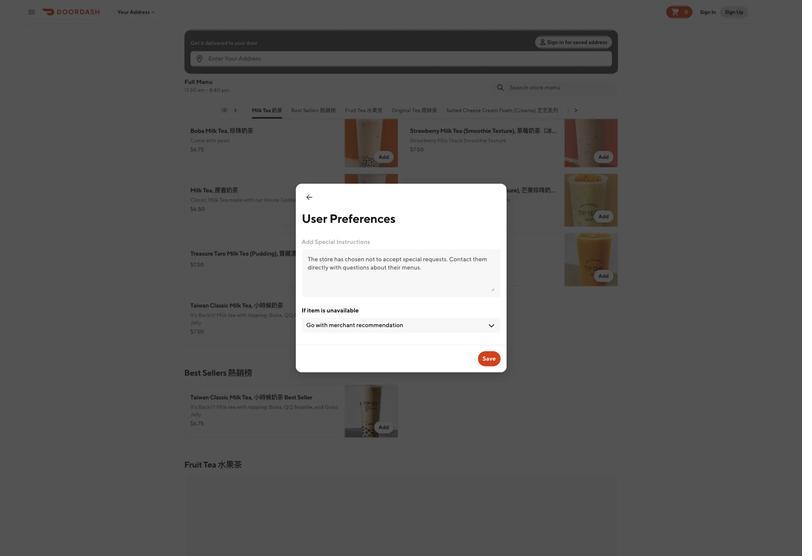 Task type: locate. For each thing, give the bounding box(es) containing it.
it's inside taiwan classic milk tea, 小時候奶茶 best seller it's back!!! milk tea with topping: boba, qq noddle, and grass jelly $6.75
[[190, 404, 197, 410]]

noodle,
[[294, 312, 314, 318]]

qq left noodle,
[[284, 312, 293, 318]]

$6.75
[[190, 91, 204, 97], [190, 147, 204, 153], [190, 421, 204, 427]]

1 jelly from the top
[[190, 320, 201, 326]]

1 back!!! from the top
[[198, 312, 216, 318]]

0 vertical spatial texture),
[[493, 127, 516, 134]]

treasure taro  milk tea (pudding), 寶藏濃芋奶茶 image
[[345, 233, 398, 287]]

tie guan yin milk tea, 鐵觀音奶茶 image
[[345, 55, 398, 108]]

qq inside taiwan classic milk tea, 小時候奶茶 best seller it's back!!! milk tea with topping: boba, qq noddle, and grass jelly $6.75
[[284, 404, 293, 410]]

treasure taro  milk tea (pudding), 寶藏濃芋奶茶
[[190, 250, 314, 257]]

$7.50 inside taiwan classic milk tea, 小時候奶茶 it's back!!! milk tea with topping: boba, qq noodle, grass jelly $7.50
[[190, 329, 204, 335]]

back image
[[305, 193, 314, 202]]

boba, left noodle,
[[269, 312, 283, 318]]

0 vertical spatial texture
[[488, 137, 506, 144]]

qq inside taiwan classic milk tea, 小時候奶茶 it's back!!! milk tea with topping: boba, qq noodle, grass jelly $7.50
[[284, 312, 293, 318]]

0 vertical spatial $6.50
[[190, 206, 205, 212]]

1 vertical spatial tea
[[228, 404, 236, 410]]

1 vertical spatial classic
[[210, 302, 229, 309]]

of down oolong
[[222, 82, 226, 88]]

2 topping: from the top
[[248, 404, 268, 410]]

0 vertical spatial taiwan
[[190, 302, 209, 309]]

with inside boba milk tea, 珍珠奶茶 come with pearl $6.75
[[206, 137, 216, 144]]

it's
[[190, 312, 197, 318], [190, 404, 197, 410]]

jasmine green milk tea, 茉莉綠奶茶 image
[[565, 55, 618, 108]]

sign in for saved address
[[548, 39, 608, 45]]

1 $6.75 from the top
[[190, 91, 204, 97]]

1 vertical spatial fruit tea 水果茶
[[184, 460, 242, 470]]

$7.50
[[410, 147, 424, 153], [190, 262, 204, 268], [190, 329, 204, 335]]

tie
[[190, 64, 199, 71]]

in
[[560, 39, 564, 45], [459, 137, 463, 144], [463, 197, 467, 203]]

milk
[[184, 38, 200, 48], [225, 64, 237, 71], [451, 72, 463, 79], [231, 74, 241, 80], [252, 107, 262, 113], [205, 127, 217, 134], [441, 127, 452, 134], [438, 137, 448, 144], [190, 187, 202, 194], [445, 187, 457, 194], [208, 197, 219, 203], [442, 197, 452, 203], [227, 250, 238, 257], [423, 250, 434, 257], [230, 302, 241, 309], [217, 312, 227, 318], [230, 394, 241, 401], [217, 404, 227, 410]]

strawberry milk tea (smoothie texture), 草莓奶茶（冰沙口感） image
[[565, 114, 618, 168]]

1 vertical spatial in
[[459, 137, 463, 144]]

qq left noddle,
[[284, 404, 293, 410]]

1 vertical spatial boba,
[[269, 404, 283, 410]]

0 horizontal spatial $6.50
[[190, 206, 205, 212]]

3 $6.75 from the top
[[190, 421, 204, 427]]

奶茶
[[216, 38, 232, 48], [272, 107, 282, 113]]

2 back!!! from the top
[[198, 404, 216, 410]]

2 小時候奶茶 from the top
[[254, 394, 283, 401]]

2 vertical spatial $6.75
[[190, 421, 204, 427]]

0 vertical spatial $7.50
[[410, 147, 424, 153]]

0 vertical spatial in
[[560, 39, 564, 45]]

(smoothie inside strawberry milk tea (smoothie texture), 草莓奶茶（冰沙口感） strawberry milk tea in smoothie texture $7.50
[[464, 127, 491, 134]]

add button
[[594, 92, 614, 104], [374, 151, 394, 163], [594, 151, 614, 163], [374, 211, 394, 223], [594, 211, 614, 223], [594, 270, 614, 282], [374, 330, 394, 342], [374, 421, 394, 434]]

1 vertical spatial back!!!
[[198, 404, 216, 410]]

your
[[235, 40, 245, 46]]

0 horizontal spatial best sellers 熱銷榜
[[184, 368, 252, 378]]

0 vertical spatial best sellers 熱銷榜
[[291, 107, 336, 113]]

0 vertical spatial boba
[[190, 127, 204, 134]]

hot drinks (16oz) 熱飲
[[567, 107, 620, 113]]

2 it's from the top
[[190, 404, 197, 410]]

1 vertical spatial taiwan
[[190, 394, 209, 401]]

tie guan yin milk tea, 鐵觀音奶茶 roasted oolong milk tea with a hint of bitterness and combination of milky and creamy texture. $6.75
[[190, 64, 317, 97]]

back!!!
[[198, 312, 216, 318], [198, 404, 216, 410]]

奶茶 left your
[[216, 38, 232, 48]]

sign in for saved address link
[[536, 36, 612, 48]]

sellers inside button
[[303, 107, 319, 113]]

popular items
[[210, 107, 243, 113]]

tea, inside taiwan classic milk tea, 小時候奶茶 it's back!!! milk tea with topping: boba, qq noodle, grass jelly $7.50
[[242, 302, 253, 309]]

of
[[277, 74, 282, 80], [222, 82, 226, 88]]

fruit
[[345, 107, 356, 113], [184, 460, 202, 470]]

user preferences dialog
[[296, 184, 507, 373]]

1 it's from the top
[[190, 312, 197, 318]]

add for strawberry milk tea (smoothie texture), 草莓奶茶（冰沙口感）
[[599, 154, 609, 160]]

add button for strawberry milk tea (smoothie texture), 草莓奶茶（冰沙口感）
[[594, 151, 614, 163]]

and right noddle,
[[315, 404, 324, 410]]

2 tea from the top
[[228, 404, 236, 410]]

1 vertical spatial it's
[[190, 404, 197, 410]]

蔗香奶茶
[[215, 187, 238, 194]]

2 vertical spatial classic
[[210, 394, 229, 401]]

小時候奶茶 inside taiwan classic milk tea, 小時候奶茶 it's back!!! milk tea with topping: boba, qq noodle, grass jelly $7.50
[[254, 302, 283, 309]]

texture), inside strawberry milk tea (smoothie texture), 草莓奶茶（冰沙口感） strawberry milk tea in smoothie texture $7.50
[[493, 127, 516, 134]]

texture inside strawberry milk tea (smoothie texture), 草莓奶茶（冰沙口感） strawberry milk tea in smoothie texture $7.50
[[488, 137, 506, 144]]

0 vertical spatial $6.75
[[190, 91, 204, 97]]

tea,
[[238, 64, 248, 71], [464, 72, 474, 79], [218, 127, 229, 134], [203, 187, 214, 194], [435, 250, 446, 257], [242, 302, 253, 309], [242, 394, 253, 401]]

classic inside taiwan classic milk tea, 小時候奶茶 it's back!!! milk tea with topping: boba, qq noodle, grass jelly $7.50
[[210, 302, 229, 309]]

$6.75 inside tie guan yin milk tea, 鐵觀音奶茶 roasted oolong milk tea with a hint of bitterness and combination of milky and creamy texture. $6.75
[[190, 91, 204, 97]]

1 vertical spatial grass
[[325, 404, 338, 410]]

2 vertical spatial best
[[284, 394, 296, 401]]

1 vertical spatial $6.50
[[410, 262, 425, 268]]

fruit inside button
[[345, 107, 356, 113]]

1 vertical spatial milk tea 奶茶
[[252, 107, 282, 113]]

0 vertical spatial of
[[277, 74, 282, 80]]

0 vertical spatial topping:
[[248, 312, 268, 318]]

add inside the user preferences dialog
[[302, 238, 314, 246]]

2 taiwan from the top
[[190, 394, 209, 401]]

1 vertical spatial sellers
[[203, 368, 227, 378]]

boba inside boba milk tea, 珍珠奶茶 come with pearl $6.75
[[190, 127, 204, 134]]

with inside taiwan classic milk tea, 小時候奶茶 best seller it's back!!! milk tea with topping: boba, qq noddle, and grass jelly $6.75
[[237, 404, 247, 410]]

save button
[[478, 351, 501, 366]]

sign up link
[[721, 6, 748, 18]]

back!!! inside taiwan classic milk tea, 小時候奶茶 it's back!!! milk tea with topping: boba, qq noodle, grass jelly $7.50
[[198, 312, 216, 318]]

1 topping: from the top
[[248, 312, 268, 318]]

best
[[291, 107, 302, 113], [184, 368, 201, 378], [284, 394, 296, 401]]

bitterness
[[283, 74, 307, 80]]

2 vertical spatial $7.50
[[190, 329, 204, 335]]

小時候奶茶 left if
[[254, 302, 283, 309]]

with inside milk tea, 蔗香奶茶 classic milk tea made with our house golden sugar syrup. $6.50
[[244, 197, 254, 203]]

taiwan classic milk tea, 小時候奶茶 it's back!!! milk tea with topping: boba, qq noodle, grass jelly $7.50
[[190, 302, 328, 335]]

your address button
[[118, 9, 156, 15]]

小時候奶茶 inside taiwan classic milk tea, 小時候奶茶 best seller it's back!!! milk tea with topping: boba, qq noddle, and grass jelly $6.75
[[254, 394, 283, 401]]

sign left the for
[[548, 39, 558, 45]]

0 vertical spatial it's
[[190, 312, 197, 318]]

1 vertical spatial jelly
[[190, 412, 201, 418]]

in inside the boba mango milk tea (smoothie texture), 芒果珍珠奶茶（冰沙口感） boba mango milk tea in smoothie texture
[[463, 197, 467, 203]]

2 qq from the top
[[284, 404, 293, 410]]

0 horizontal spatial milk tea 奶茶
[[184, 38, 232, 48]]

user
[[302, 211, 327, 226]]

1 vertical spatial smoothie
[[468, 197, 491, 203]]

scroll menu navigation right image
[[573, 107, 579, 113]]

taiwan classic milk tea, 小時候奶茶 image
[[345, 293, 398, 346]]

小時候奶茶 for taiwan classic milk tea, 小時候奶茶
[[254, 302, 283, 309]]

add button for taiwan classic milk tea, 小時候奶茶
[[374, 330, 394, 342]]

0 vertical spatial qq
[[284, 312, 293, 318]]

classic
[[190, 197, 207, 203], [210, 302, 229, 309], [210, 394, 229, 401]]

door
[[246, 40, 258, 46]]

cheese
[[463, 107, 481, 113]]

get it delivered to your door
[[190, 40, 258, 46]]

seller
[[298, 394, 313, 401]]

0 vertical spatial grass
[[315, 312, 328, 318]]

add
[[599, 95, 609, 101], [379, 154, 389, 160], [599, 154, 609, 160], [379, 214, 389, 220], [599, 214, 609, 220], [302, 238, 314, 246], [599, 273, 609, 279], [379, 333, 389, 339], [379, 424, 389, 431]]

smoothie inside the boba mango milk tea (smoothie texture), 芒果珍珠奶茶（冰沙口感） boba mango milk tea in smoothie texture
[[468, 197, 491, 203]]

2 jelly from the top
[[190, 412, 201, 418]]

strawberry down original tea 原味茶 button
[[410, 137, 437, 144]]

jasmine
[[410, 72, 432, 79]]

1 vertical spatial qq
[[284, 404, 293, 410]]

user preferences
[[302, 211, 396, 226]]

and inside taiwan classic milk tea, 小時候奶茶 best seller it's back!!! milk tea with topping: boba, qq noddle, and grass jelly $6.75
[[315, 404, 324, 410]]

tea inside tie guan yin milk tea, 鐵觀音奶茶 roasted oolong milk tea with a hint of bitterness and combination of milky and creamy texture. $6.75
[[242, 74, 250, 80]]

topping:
[[248, 312, 268, 318], [248, 404, 268, 410]]

1 boba, from the top
[[269, 312, 283, 318]]

1 horizontal spatial 水果茶
[[367, 107, 383, 113]]

with
[[251, 74, 262, 80], [206, 137, 216, 144], [244, 197, 254, 203], [237, 312, 247, 318], [237, 404, 247, 410]]

address
[[589, 39, 608, 45]]

0 horizontal spatial 奶茶
[[216, 38, 232, 48]]

0 vertical spatial smoothie
[[464, 137, 487, 144]]

house
[[264, 197, 280, 203]]

0 vertical spatial jelly
[[190, 320, 201, 326]]

qq
[[284, 312, 293, 318], [284, 404, 293, 410]]

tea, inside tie guan yin milk tea, 鐵觀音奶茶 roasted oolong milk tea with a hint of bitterness and combination of milky and creamy texture. $6.75
[[238, 64, 248, 71]]

grass right noddle,
[[325, 404, 338, 410]]

tea
[[202, 38, 215, 48], [242, 74, 250, 80], [263, 107, 271, 113], [357, 107, 366, 113], [412, 107, 420, 113], [453, 127, 463, 134], [449, 137, 458, 144], [458, 187, 467, 194], [220, 197, 228, 203], [453, 197, 462, 203], [239, 250, 249, 257], [204, 460, 216, 470]]

0 vertical spatial tea
[[228, 312, 236, 318]]

1 vertical spatial 水果茶
[[218, 460, 242, 470]]

0 vertical spatial (smoothie
[[464, 127, 491, 134]]

0 vertical spatial 熱銷榜
[[320, 107, 336, 113]]

1 vertical spatial $6.75
[[190, 147, 204, 153]]

0 vertical spatial best
[[291, 107, 302, 113]]

1 小時候奶茶 from the top
[[254, 302, 283, 309]]

jelly inside taiwan classic milk tea, 小時候奶茶 best seller it's back!!! milk tea with topping: boba, qq noddle, and grass jelly $6.75
[[190, 412, 201, 418]]

0 horizontal spatial 熱銷榜
[[228, 368, 252, 378]]

tea
[[228, 312, 236, 318], [228, 404, 236, 410]]

add for boba milk tea, 珍珠奶茶
[[379, 154, 389, 160]]

熱飲
[[609, 107, 620, 113]]

0 vertical spatial 奶茶
[[216, 38, 232, 48]]

save
[[483, 355, 496, 362]]

小時候奶茶 left seller
[[254, 394, 283, 401]]

1 taiwan from the top
[[190, 302, 209, 309]]

sign for sign in for saved address
[[548, 39, 558, 45]]

taiwan for taiwan classic milk tea, 小時候奶茶
[[190, 302, 209, 309]]

1 vertical spatial mango
[[424, 197, 441, 203]]

of up texture.
[[277, 74, 282, 80]]

1 vertical spatial topping:
[[248, 404, 268, 410]]

tea inside taiwan classic milk tea, 小時候奶茶 it's back!!! milk tea with topping: boba, qq noodle, grass jelly $7.50
[[228, 312, 236, 318]]

and
[[308, 74, 317, 80], [241, 82, 250, 88], [315, 404, 324, 410]]

classic for taiwan classic milk tea, 小時候奶茶
[[210, 302, 229, 309]]

0 horizontal spatial of
[[222, 82, 226, 88]]

水果茶 inside button
[[367, 107, 383, 113]]

topping: inside taiwan classic milk tea, 小時候奶茶 best seller it's back!!! milk tea with topping: boba, qq noddle, and grass jelly $6.75
[[248, 404, 268, 410]]

熱銷榜 inside button
[[320, 107, 336, 113]]

0 vertical spatial sellers
[[303, 107, 319, 113]]

0 vertical spatial 小時候奶茶
[[254, 302, 283, 309]]

1 vertical spatial boba
[[410, 187, 424, 194]]

0 vertical spatial boba,
[[269, 312, 283, 318]]

oolong
[[211, 74, 229, 80]]

it
[[201, 40, 204, 46]]

1 vertical spatial (smoothie
[[468, 187, 496, 194]]

in
[[712, 9, 717, 15]]

tea inside milk tea, 蔗香奶茶 classic milk tea made with our house golden sugar syrup. $6.50
[[220, 197, 228, 203]]

小時候奶茶 for taiwan classic milk tea, 小時候奶茶 best seller
[[254, 394, 283, 401]]

best inside taiwan classic milk tea, 小時候奶茶 best seller it's back!!! milk tea with topping: boba, qq noddle, and grass jelly $6.75
[[284, 394, 296, 401]]

0 button
[[667, 6, 693, 18]]

0 vertical spatial fruit
[[345, 107, 356, 113]]

1 horizontal spatial sellers
[[303, 107, 319, 113]]

1 vertical spatial fruit
[[184, 460, 202, 470]]

boba
[[190, 127, 204, 134], [410, 187, 424, 194], [410, 197, 423, 203]]

grass right noodle,
[[315, 312, 328, 318]]

奶茶 down texture.
[[272, 107, 282, 113]]

0 vertical spatial strawberry
[[410, 127, 440, 134]]

add button for milk tea, 蔗香奶茶
[[374, 211, 394, 223]]

best sellers 熱銷榜 button
[[291, 107, 336, 119]]

mango
[[425, 187, 444, 194], [424, 197, 441, 203]]

1 vertical spatial and
[[241, 82, 250, 88]]

sign left up on the right top of the page
[[726, 9, 736, 15]]

0 vertical spatial back!!!
[[198, 312, 216, 318]]

if
[[302, 307, 306, 314]]

0 horizontal spatial fruit
[[184, 460, 202, 470]]

taiwan for taiwan classic milk tea, 小時候奶茶 best seller
[[190, 394, 209, 401]]

1 horizontal spatial milk tea 奶茶
[[252, 107, 282, 113]]

2 $6.75 from the top
[[190, 147, 204, 153]]

1 horizontal spatial fruit
[[345, 107, 356, 113]]

2 horizontal spatial sign
[[726, 9, 736, 15]]

1 horizontal spatial $6.50
[[410, 262, 425, 268]]

boba, left noddle,
[[269, 404, 283, 410]]

scroll menu navigation left image
[[233, 107, 239, 113]]

texture),
[[493, 127, 516, 134], [497, 187, 521, 194]]

小時候奶茶
[[254, 302, 283, 309], [254, 394, 283, 401]]

1 strawberry from the top
[[410, 127, 440, 134]]

$7.50 inside strawberry milk tea (smoothie texture), 草莓奶茶（冰沙口感） strawberry milk tea in smoothie texture $7.50
[[410, 147, 424, 153]]

0 vertical spatial milk tea 奶茶
[[184, 38, 232, 48]]

if item is unavailable
[[302, 307, 359, 314]]

1 tea from the top
[[228, 312, 236, 318]]

sign left in
[[701, 9, 711, 15]]

fruit tea 水果茶 button
[[345, 107, 383, 119]]

2 vertical spatial in
[[463, 197, 467, 203]]

2 vertical spatial and
[[315, 404, 324, 410]]

boba for boba milk tea, 珍珠奶茶
[[190, 127, 204, 134]]

1 horizontal spatial 熱銷榜
[[320, 107, 336, 113]]

1 vertical spatial strawberry
[[410, 137, 437, 144]]

add for thai milk tea, 手沖泰奶
[[599, 273, 609, 279]]

鐵觀音奶茶
[[250, 64, 279, 71]]

0 vertical spatial classic
[[190, 197, 207, 203]]

1 vertical spatial 奶茶
[[272, 107, 282, 113]]

0 horizontal spatial fruit tea 水果茶
[[184, 460, 242, 470]]

and right bitterness
[[308, 74, 317, 80]]

texture inside the boba mango milk tea (smoothie texture), 芒果珍珠奶茶（冰沙口感） boba mango milk tea in smoothie texture
[[493, 197, 511, 203]]

0 horizontal spatial sign
[[548, 39, 558, 45]]

and right milky
[[241, 82, 250, 88]]

salted cheese cream foam (creama) 芝芝系列
[[446, 107, 558, 113]]

strawberry down 原味茶
[[410, 127, 440, 134]]

1 horizontal spatial sign
[[701, 9, 711, 15]]

add button for boba mango milk tea (smoothie texture), 芒果珍珠奶茶（冰沙口感）
[[594, 211, 614, 223]]

手沖泰奶
[[447, 250, 471, 257]]

$6.50 inside milk tea, 蔗香奶茶 classic milk tea made with our house golden sugar syrup. $6.50
[[190, 206, 205, 212]]

1 qq from the top
[[284, 312, 293, 318]]

1 vertical spatial 小時候奶茶
[[254, 394, 283, 401]]

taiwan inside taiwan classic milk tea, 小時候奶茶 it's back!!! milk tea with topping: boba, qq noodle, grass jelly $7.50
[[190, 302, 209, 309]]

taiwan inside taiwan classic milk tea, 小時候奶茶 best seller it's back!!! milk tea with topping: boba, qq noddle, and grass jelly $6.75
[[190, 394, 209, 401]]

boba, inside taiwan classic milk tea, 小時候奶茶 best seller it's back!!! milk tea with topping: boba, qq noddle, and grass jelly $6.75
[[269, 404, 283, 410]]

with inside tie guan yin milk tea, 鐵觀音奶茶 roasted oolong milk tea with a hint of bitterness and combination of milky and creamy texture. $6.75
[[251, 74, 262, 80]]

熱銷榜
[[320, 107, 336, 113], [228, 368, 252, 378]]

1 horizontal spatial fruit tea 水果茶
[[345, 107, 383, 113]]

up
[[737, 9, 744, 15]]

taiwan
[[190, 302, 209, 309], [190, 394, 209, 401]]

golden
[[281, 197, 299, 203]]

1 vertical spatial texture
[[493, 197, 511, 203]]

1 vertical spatial texture),
[[497, 187, 521, 194]]

1 vertical spatial 熱銷榜
[[228, 368, 252, 378]]

2 boba, from the top
[[269, 404, 283, 410]]

classic inside taiwan classic milk tea, 小時候奶茶 best seller it's back!!! milk tea with topping: boba, qq noddle, and grass jelly $6.75
[[210, 394, 229, 401]]

0 vertical spatial 水果茶
[[367, 107, 383, 113]]

thai milk tea, 手沖泰奶 image
[[565, 233, 618, 287]]



Task type: describe. For each thing, give the bounding box(es) containing it.
boba milk tea, 珍珠奶茶 come with pearl $6.75
[[190, 127, 253, 153]]

hint
[[267, 74, 276, 80]]

sign up
[[726, 9, 744, 15]]

2 strawberry from the top
[[410, 137, 437, 144]]

草莓奶茶（冰沙口感）
[[517, 127, 576, 134]]

your address
[[118, 9, 150, 15]]

1 horizontal spatial best sellers 熱銷榜
[[291, 107, 336, 113]]

grass inside taiwan classic milk tea, 小時候奶茶 best seller it's back!!! milk tea with topping: boba, qq noddle, and grass jelly $6.75
[[325, 404, 338, 410]]

topping: inside taiwan classic milk tea, 小時候奶茶 it's back!!! milk tea with topping: boba, qq noodle, grass jelly $7.50
[[248, 312, 268, 318]]

(creama)
[[514, 107, 536, 113]]

原味茶
[[422, 107, 437, 113]]

made
[[229, 197, 243, 203]]

add button for jasmine green milk tea, 茉莉綠奶茶
[[594, 92, 614, 104]]

taiwan classic milk tea, 小時候奶茶 best seller it's back!!! milk tea with topping: boba, qq noddle, and grass jelly $6.75
[[190, 394, 338, 427]]

with inside taiwan classic milk tea, 小時候奶茶 it's back!!! milk tea with topping: boba, qq noodle, grass jelly $7.50
[[237, 312, 247, 318]]

am
[[197, 87, 205, 93]]

珍珠奶茶
[[230, 127, 253, 134]]

milky
[[227, 82, 240, 88]]

add for boba mango milk tea (smoothie texture), 芒果珍珠奶茶（冰沙口感）
[[599, 214, 609, 220]]

original tea 原味茶 button
[[392, 107, 437, 119]]

pearl
[[218, 137, 230, 144]]

sign for sign up
[[726, 9, 736, 15]]

Item Search search field
[[510, 84, 612, 92]]

11:30
[[184, 87, 196, 93]]

get
[[190, 40, 200, 46]]

hot
[[567, 107, 577, 113]]

combination
[[190, 82, 221, 88]]

menu
[[196, 78, 212, 86]]

foam
[[499, 107, 513, 113]]

milk tea, 蔗香奶茶 image
[[345, 174, 398, 227]]

jelly inside taiwan classic milk tea, 小時候奶茶 it's back!!! milk tea with topping: boba, qq noodle, grass jelly $7.50
[[190, 320, 201, 326]]

popular items button
[[210, 107, 243, 119]]

delivered
[[205, 40, 228, 46]]

full
[[184, 78, 195, 86]]

1 vertical spatial best sellers 熱銷榜
[[184, 368, 252, 378]]

tea, inside boba milk tea, 珍珠奶茶 come with pearl $6.75
[[218, 127, 229, 134]]

2 vertical spatial boba
[[410, 197, 423, 203]]

(pudding),
[[250, 250, 278, 257]]

thai milk tea, 手沖泰奶
[[410, 250, 471, 257]]

0 vertical spatial mango
[[425, 187, 444, 194]]

noddle,
[[294, 404, 314, 410]]

Add Special Instructions text field
[[308, 255, 495, 292]]

original
[[392, 107, 411, 113]]

sugar
[[300, 197, 314, 203]]

(16oz)
[[594, 107, 608, 113]]

$6.75 inside boba milk tea, 珍珠奶茶 come with pearl $6.75
[[190, 147, 204, 153]]

original tea 原味茶
[[392, 107, 437, 113]]

8:40
[[209, 87, 220, 93]]

1 horizontal spatial 奶茶
[[272, 107, 282, 113]]

special
[[315, 238, 335, 246]]

come
[[190, 137, 205, 144]]

it's inside taiwan classic milk tea, 小時候奶茶 it's back!!! milk tea with topping: boba, qq noodle, grass jelly $7.50
[[190, 312, 197, 318]]

treasure
[[190, 250, 213, 257]]

taro
[[214, 250, 226, 257]]

cream
[[482, 107, 498, 113]]

milk tea, 蔗香奶茶 classic milk tea made with our house golden sugar syrup. $6.50
[[190, 187, 330, 212]]

1 vertical spatial of
[[222, 82, 226, 88]]

taiwan classic milk tea, 小時候奶茶 best seller image
[[345, 385, 398, 438]]

popular
[[210, 107, 228, 113]]

syrup.
[[315, 197, 330, 203]]

sign in
[[701, 9, 717, 15]]

pm
[[222, 87, 229, 93]]

back!!! inside taiwan classic milk tea, 小時候奶茶 best seller it's back!!! milk tea with topping: boba, qq noddle, and grass jelly $6.75
[[198, 404, 216, 410]]

open menu image
[[27, 7, 36, 16]]

$6.75 inside taiwan classic milk tea, 小時候奶茶 best seller it's back!!! milk tea with topping: boba, qq noddle, and grass jelly $6.75
[[190, 421, 204, 427]]

boba mango milk tea (smoothie texture), 芒果珍珠奶茶（冰沙口感） boba mango milk tea in smoothie texture
[[410, 187, 592, 203]]

thai
[[410, 250, 422, 257]]

boba, inside taiwan classic milk tea, 小時候奶茶 it's back!!! milk tea with topping: boba, qq noodle, grass jelly $7.50
[[269, 312, 283, 318]]

茉莉綠奶茶
[[475, 72, 505, 79]]

芒果珍珠奶茶（冰沙口感）
[[522, 187, 592, 194]]

hot drinks (16oz) 熱飲 button
[[567, 107, 620, 119]]

boba mango milk tea (smoothie texture), 芒果珍珠奶茶（冰沙口感） image
[[565, 174, 618, 227]]

add button for boba milk tea, 珍珠奶茶
[[374, 151, 394, 163]]

texture.
[[270, 82, 289, 88]]

texture), inside the boba mango milk tea (smoothie texture), 芒果珍珠奶茶（冰沙口感） boba mango milk tea in smoothie texture
[[497, 187, 521, 194]]

items
[[229, 107, 243, 113]]

add button for thai milk tea, 手沖泰奶
[[594, 270, 614, 282]]

tea, inside milk tea, 蔗香奶茶 classic milk tea made with our house golden sugar syrup. $6.50
[[203, 187, 214, 194]]

(smoothie inside the boba mango milk tea (smoothie texture), 芒果珍珠奶茶（冰沙口感） boba mango milk tea in smoothie texture
[[468, 187, 496, 194]]

0 vertical spatial fruit tea 水果茶
[[345, 107, 383, 113]]

yin
[[215, 64, 224, 71]]

芝芝系列
[[537, 107, 558, 113]]

classic for taiwan classic milk tea, 小時候奶茶 best seller
[[210, 394, 229, 401]]

add for taiwan classic milk tea, 小時候奶茶
[[379, 333, 389, 339]]

add for milk tea, 蔗香奶茶
[[379, 214, 389, 220]]

1 horizontal spatial of
[[277, 74, 282, 80]]

sign for sign in
[[701, 9, 711, 15]]

boba milk tea, 珍珠奶茶 image
[[345, 114, 398, 168]]

strawberry milk tea (smoothie texture), 草莓奶茶（冰沙口感） strawberry milk tea in smoothie texture $7.50
[[410, 127, 576, 153]]

a
[[263, 74, 266, 80]]

milk inside boba milk tea, 珍珠奶茶 come with pearl $6.75
[[205, 127, 217, 134]]

jasmine green milk tea, 茉莉綠奶茶
[[410, 72, 505, 79]]

to
[[229, 40, 234, 46]]

grass inside taiwan classic milk tea, 小時候奶茶 it's back!!! milk tea with topping: boba, qq noodle, grass jelly $7.50
[[315, 312, 328, 318]]

tea, inside taiwan classic milk tea, 小時候奶茶 best seller it's back!!! milk tea with topping: boba, qq noddle, and grass jelly $6.75
[[242, 394, 253, 401]]

item
[[307, 307, 320, 314]]

full menu 11:30 am - 8:40 pm
[[184, 78, 229, 93]]

in inside strawberry milk tea (smoothie texture), 草莓奶茶（冰沙口感） strawberry milk tea in smoothie texture $7.50
[[459, 137, 463, 144]]

boba for boba mango milk tea (smoothie texture), 芒果珍珠奶茶（冰沙口感）
[[410, 187, 424, 194]]

add for taiwan classic milk tea, 小時候奶茶 best seller
[[379, 424, 389, 431]]

address
[[130, 9, 150, 15]]

-
[[206, 87, 208, 93]]

roasted
[[190, 74, 210, 80]]

saved
[[573, 39, 588, 45]]

0 horizontal spatial 水果茶
[[218, 460, 242, 470]]

best inside button
[[291, 107, 302, 113]]

add button for taiwan classic milk tea, 小時候奶茶 best seller
[[374, 421, 394, 434]]

your
[[118, 9, 129, 15]]

1 vertical spatial $7.50
[[190, 262, 204, 268]]

instructions
[[337, 238, 370, 246]]

tea inside button
[[357, 107, 366, 113]]

salted cheese cream foam (creama) 芝芝系列 button
[[446, 107, 558, 119]]

tea inside taiwan classic milk tea, 小時候奶茶 best seller it's back!!! milk tea with topping: boba, qq noddle, and grass jelly $6.75
[[228, 404, 236, 410]]

is
[[321, 307, 326, 314]]

add for jasmine green milk tea, 茉莉綠奶茶
[[599, 95, 609, 101]]

classic inside milk tea, 蔗香奶茶 classic milk tea made with our house golden sugar syrup. $6.50
[[190, 197, 207, 203]]

our
[[255, 197, 263, 203]]

tea inside button
[[412, 107, 420, 113]]

preferences
[[330, 211, 396, 226]]

sign in link
[[696, 4, 721, 19]]

1 vertical spatial best
[[184, 368, 201, 378]]

add special instructions
[[302, 238, 370, 246]]

unavailable
[[327, 307, 359, 314]]

0 vertical spatial and
[[308, 74, 317, 80]]

smoothie inside strawberry milk tea (smoothie texture), 草莓奶茶（冰沙口感） strawberry milk tea in smoothie texture $7.50
[[464, 137, 487, 144]]

for
[[565, 39, 572, 45]]

寶藏濃芋奶茶
[[279, 250, 314, 257]]

drinks
[[578, 107, 593, 113]]

green
[[433, 72, 450, 79]]

creamy
[[251, 82, 269, 88]]

0 horizontal spatial sellers
[[203, 368, 227, 378]]



Task type: vqa. For each thing, say whether or not it's contained in the screenshot.
'marinated'
no



